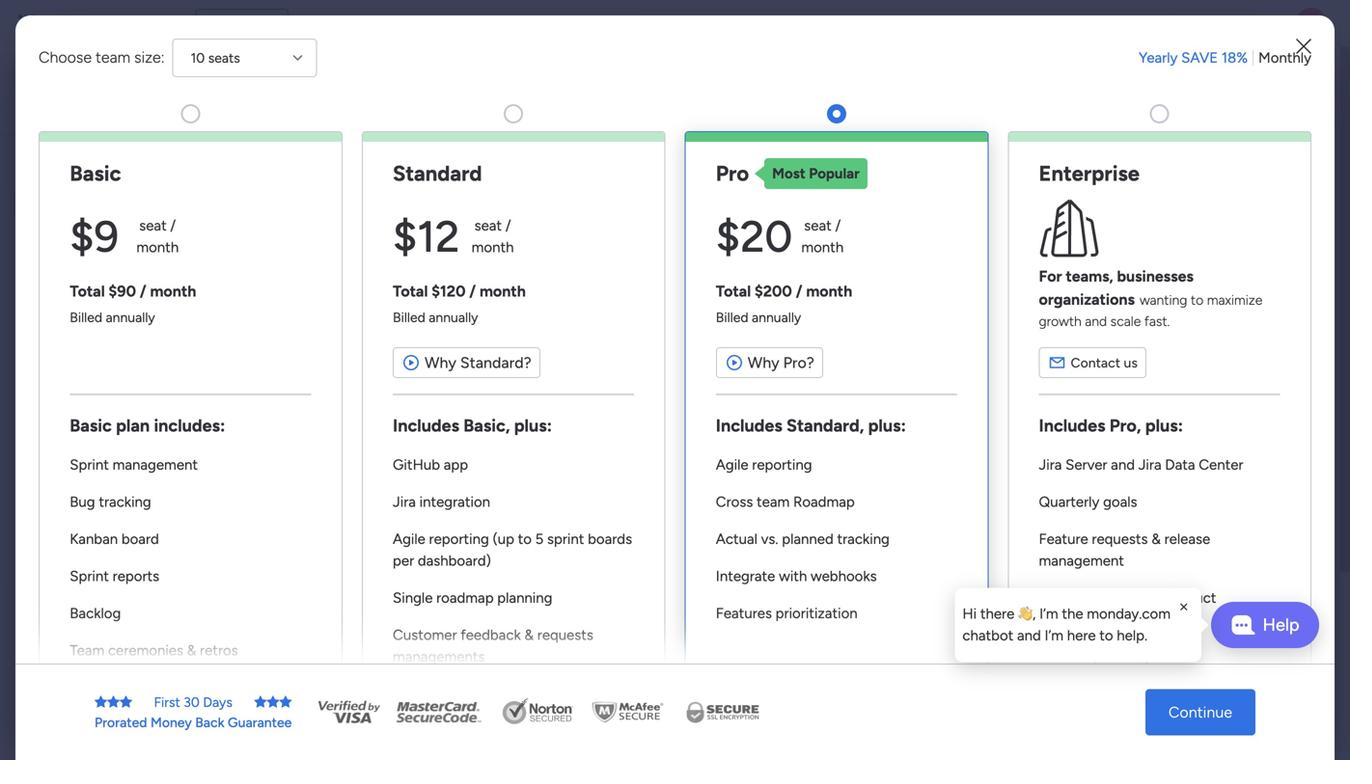 Task type: describe. For each thing, give the bounding box(es) containing it.
monday dev > my team > my scrum team down integrate with webhooks
[[684, 622, 936, 638]]

reporting for agile reporting (up to 5 sprint boards per dashboard)
[[429, 531, 489, 548]]

includes pro, plus:
[[1039, 416, 1183, 436]]

> down why standard? button
[[424, 385, 432, 402]]

plan inside the your pro trial has ended, choose your plan
[[738, 148, 804, 189]]

month for total $90 / month billed annually
[[150, 282, 196, 300]]

see
[[221, 15, 245, 31]]

dialog containing hi there 👋,  i'm the monday.com
[[955, 588, 1202, 663]]

docs
[[1122, 611, 1153, 629]]

noah!
[[369, 53, 405, 69]]

why for $20
[[748, 354, 780, 372]]

my
[[664, 272, 685, 291]]

billing cycle selection group
[[1139, 47, 1312, 69]]

includes standard, plus:
[[716, 416, 906, 436]]

1 vertical spatial help
[[1203, 711, 1237, 731]]

& for requests
[[525, 627, 534, 644]]

monday down the integrate
[[684, 622, 733, 638]]

month up "total $120 / month billed annually"
[[472, 239, 514, 256]]

team down single roadmap planning
[[458, 622, 490, 638]]

recently
[[325, 158, 396, 179]]

minutes
[[1205, 568, 1261, 586]]

circle o image
[[1061, 206, 1073, 220]]

agile reporting
[[716, 457, 812, 474]]

my down webhooks
[[843, 622, 861, 638]]

my inside list box
[[35, 240, 53, 256]]

👋,
[[1018, 606, 1036, 623]]

$20 seat / month
[[716, 211, 844, 263]]

annually for $9
[[106, 309, 155, 326]]

cross team roadmap
[[716, 494, 855, 511]]

desktop
[[1127, 229, 1181, 246]]

to inside hi there 👋,  i'm the monday.com chatbot and i'm here to help.
[[1100, 627, 1113, 645]]

workspaces
[[275, 94, 358, 112]]

businesses
[[1117, 267, 1194, 286]]

seat / month for $9
[[136, 217, 179, 256]]

enterprise tier selected option
[[1008, 131, 1312, 761]]

your inside the your pro trial has ended, choose your plan
[[502, 108, 566, 148]]

/ for total $120 / month billed annually
[[469, 282, 476, 300]]

why pro?
[[748, 354, 815, 372]]

includes basic, plus:
[[393, 416, 552, 436]]

first 30 days
[[154, 694, 233, 711]]

enable desktop notifications
[[1080, 229, 1269, 246]]

inspired
[[1115, 696, 1171, 714]]

heading containing your pro trial has ended,
[[502, 108, 848, 189]]

setup account
[[1080, 179, 1178, 197]]

choose team size:
[[39, 48, 165, 67]]

help button for first 30 days
[[1211, 602, 1319, 649]]

team up includes standard, plus:
[[795, 385, 828, 402]]

and inside good morning, noah! quickly access your recent boards, inbox and workspaces
[[564, 73, 590, 91]]

total for $9
[[70, 282, 105, 300]]

and inside 'wanting to maximize growth and scale fast.'
[[1085, 313, 1107, 330]]

webhooks
[[811, 568, 877, 585]]

1 star image from the left
[[107, 696, 120, 709]]

tracking inside the pro tier selected "option"
[[837, 531, 890, 548]]

bug tracking
[[70, 494, 151, 511]]

growth
[[1039, 313, 1082, 330]]

dev down the integrate
[[736, 622, 758, 638]]

lottie animation element for my scrum team
[[0, 566, 246, 761]]

standard?
[[460, 354, 532, 372]]

planning inside the enterprise tier selected option
[[1094, 649, 1149, 666]]

my down why standard? button
[[436, 385, 454, 402]]

18%
[[1222, 49, 1248, 66]]

team down why standard?
[[458, 385, 490, 402]]

explore templates button
[[1043, 623, 1310, 662]]

dev down why standard? button
[[399, 385, 421, 402]]

& for product
[[1152, 590, 1161, 607]]

team down integrate with webhooks
[[795, 622, 828, 638]]

plans
[[248, 15, 280, 31]]

includes inside the enterprise tier selected option
[[1039, 416, 1106, 436]]

team inside basic tier selected "option"
[[70, 642, 104, 660]]

30
[[184, 694, 200, 711]]

popular
[[809, 165, 860, 182]]

noah lott image
[[1296, 8, 1327, 39]]

monday up choose team size:
[[86, 12, 152, 34]]

managements
[[393, 649, 485, 666]]

recently visited
[[325, 158, 454, 179]]

here
[[1067, 627, 1096, 645]]

basic,
[[464, 416, 510, 436]]

$20
[[716, 211, 793, 263]]

help image
[[1229, 14, 1248, 33]]

bug
[[70, 494, 95, 511]]

monday dev > my team > my scrum team down pro?
[[684, 385, 936, 402]]

team ceremonies & retros
[[70, 642, 238, 660]]

feedback for customer
[[461, 627, 521, 644]]

manage
[[605, 272, 660, 291]]

boost your workflow in minutes with ready-made templates
[[1043, 568, 1295, 609]]

includes for total
[[393, 416, 459, 436]]

monday dev
[[86, 12, 184, 34]]

scrum down search in workspace field
[[57, 240, 94, 256]]

dev up size:
[[156, 12, 184, 34]]

size:
[[134, 48, 165, 67]]

actual vs. planned tracking
[[716, 531, 890, 548]]

& left get
[[1074, 696, 1084, 714]]

jira for jira server and jira data center
[[1039, 457, 1062, 474]]

center
[[1199, 457, 1244, 474]]

list box containing my scrum team
[[0, 228, 246, 722]]

seat for $12
[[474, 217, 502, 235]]

ssl encrypted image
[[674, 698, 771, 727]]

tasks for public board image for tasks
[[67, 273, 99, 289]]

2 star image from the left
[[120, 696, 132, 709]]

month for total $120 / month billed annually
[[480, 282, 526, 300]]

pro tier selected option
[[685, 131, 989, 761]]

mcafee secure image
[[589, 698, 666, 727]]

agile for agile reporting (up to 5 sprint boards per dashboard)
[[393, 531, 426, 548]]

total $120 / month billed annually
[[393, 282, 526, 326]]

prioritization
[[776, 605, 858, 623]]

scrum down webhooks
[[865, 622, 902, 638]]

boards
[[588, 531, 632, 548]]

my team
[[44, 153, 108, 172]]

scrum down single roadmap planning
[[527, 622, 564, 638]]

reporting for agile reporting
[[752, 457, 812, 474]]

> down why pro? button at the right of the page
[[762, 385, 770, 402]]

5
[[535, 531, 544, 548]]

mobile
[[1149, 302, 1193, 320]]

getting started for bottommost public board icon
[[350, 590, 462, 609]]

monday.com
[[1087, 606, 1171, 623]]

apps image
[[1139, 14, 1158, 33]]

circle o image for enable
[[1061, 230, 1073, 245]]

Search in workspace field
[[41, 193, 161, 215]]

seats
[[208, 50, 240, 66]]

my inside workspace selection element
[[44, 153, 66, 172]]

choose a plan
[[626, 230, 724, 248]]

standard tier selected option
[[362, 131, 666, 761]]

enable desktop notifications link
[[1061, 227, 1321, 248]]

0 vertical spatial public board image
[[322, 352, 344, 374]]

data
[[1165, 457, 1195, 474]]

annually for $12
[[429, 309, 478, 326]]

reports
[[113, 568, 159, 585]]

4 star image from the left
[[279, 696, 292, 709]]

see plans button
[[195, 9, 289, 38]]

$90
[[109, 282, 136, 300]]

> down "standard?"
[[493, 385, 502, 402]]

organizations
[[1039, 291, 1135, 309]]

monday down why pro? button at the right of the page
[[684, 385, 733, 402]]

document specs & product requirement docs
[[1039, 590, 1217, 629]]

install our mobile app
[[1080, 302, 1223, 320]]

templates inside the boost your workflow in minutes with ready-made templates
[[1131, 591, 1200, 609]]

install our mobile app link
[[1061, 300, 1321, 322]]

dapulse x slim image
[[1292, 140, 1316, 163]]

retros
[[200, 642, 238, 660]]

/ for $20 seat / month
[[835, 217, 841, 235]]

lottie animation element for quickly access your recent boards, inbox and workspaces
[[616, 46, 1158, 120]]

maximize
[[1207, 292, 1263, 308]]

features
[[716, 605, 772, 623]]

management inside basic tier selected "option"
[[113, 457, 198, 474]]

monday down single
[[347, 622, 395, 638]]

my up standard,
[[843, 385, 861, 402]]

requests inside feature requests & release management
[[1092, 531, 1148, 548]]

pro inside the your pro trial has ended, choose your plan
[[574, 108, 619, 148]]

basic for basic plan includes:
[[70, 416, 112, 436]]

choose for choose a plan
[[626, 230, 680, 248]]

yearly save 18% option
[[1139, 47, 1248, 69]]

enable
[[1080, 229, 1124, 246]]

month up "total $90 / month billed annually"
[[136, 239, 179, 256]]

and right 'server'
[[1111, 457, 1135, 474]]

/ for total $90 / month billed annually
[[140, 282, 146, 300]]

roadmap inside quick search results list box
[[688, 590, 756, 609]]

first
[[154, 694, 180, 711]]

to inside the agile reporting (up to 5 sprint boards per dashboard)
[[518, 531, 532, 548]]

plus: inside the enterprise tier selected option
[[1146, 416, 1183, 436]]

> up the managements
[[424, 622, 432, 638]]

total for $12
[[393, 282, 428, 300]]

inbox image
[[1054, 14, 1073, 33]]

document
[[1039, 590, 1107, 607]]

dev down why pro? button at the right of the page
[[736, 385, 758, 402]]

total inside total $200 / month billed annually
[[716, 282, 751, 300]]

your for upload
[[1130, 204, 1159, 221]]

my down why pro?
[[774, 385, 792, 402]]

in
[[1189, 568, 1202, 586]]

basic for basic
[[70, 161, 121, 186]]

recent
[[418, 73, 463, 91]]

1 vertical spatial i'm
[[1045, 627, 1064, 645]]

see plans
[[221, 15, 280, 31]]

star image for 4th star image from the right
[[95, 696, 107, 709]]

monday up github
[[347, 385, 395, 402]]

public board image for tasks
[[42, 272, 60, 290]]

/ right "$12"
[[506, 217, 511, 235]]

monday dev > my team > my scrum team down single roadmap planning
[[347, 622, 598, 638]]

morning,
[[312, 53, 365, 69]]

2 horizontal spatial jira
[[1139, 457, 1162, 474]]

us
[[1124, 355, 1138, 371]]

> left prioritization
[[762, 622, 770, 638]]

1 vertical spatial public board image
[[42, 436, 60, 454]]

1 vertical spatial profile
[[1148, 278, 1189, 295]]

circle o image for install
[[1061, 304, 1073, 319]]

scrum down "standard?"
[[527, 385, 564, 402]]

my up the managements
[[436, 622, 454, 638]]

getting started for the middle public board icon
[[67, 437, 162, 453]]

my team button
[[14, 146, 192, 179]]

2 vertical spatial public board image
[[322, 589, 344, 610]]

ready-
[[1043, 591, 1089, 609]]

notifications image
[[1012, 14, 1031, 33]]

$9
[[70, 211, 119, 263]]

a
[[683, 230, 691, 248]]

billed inside total $200 / month billed annually
[[716, 309, 749, 326]]

boards,
[[467, 73, 518, 91]]

github app
[[393, 457, 468, 474]]

continue button
[[1146, 690, 1256, 736]]

$12
[[393, 211, 460, 263]]

goals
[[1103, 494, 1138, 511]]



Task type: vqa. For each thing, say whether or not it's contained in the screenshot.
per
yes



Task type: locate. For each thing, give the bounding box(es) containing it.
why for total
[[425, 354, 457, 372]]

to up product planning
[[1100, 627, 1113, 645]]

2 basic from the top
[[70, 416, 112, 436]]

add to favorites image
[[932, 589, 952, 609]]

seat right "$12"
[[474, 217, 502, 235]]

feedback for give
[[1103, 84, 1163, 102]]

your up account
[[1142, 148, 1178, 168]]

0 horizontal spatial annually
[[106, 309, 155, 326]]

includes inside the pro tier selected "option"
[[716, 416, 783, 436]]

heading
[[502, 108, 848, 189]]

visited
[[400, 158, 454, 179]]

why inside standard tier selected option
[[425, 354, 457, 372]]

requests inside "customer feedback & requests managements"
[[537, 627, 594, 644]]

$120
[[432, 282, 466, 300]]

3 includes from the left
[[1039, 416, 1106, 436]]

guarantee
[[228, 715, 292, 731]]

includes up github app
[[393, 416, 459, 436]]

billed inside "total $120 / month billed annually"
[[393, 309, 425, 326]]

seat down most popular
[[804, 217, 832, 235]]

0 horizontal spatial pro
[[574, 108, 619, 148]]

sprints inside quick search results list box
[[688, 354, 739, 372]]

help button right inspired
[[1186, 706, 1254, 737]]

/ for total $200 / month billed annually
[[796, 282, 803, 300]]

2 billed from the left
[[393, 309, 425, 326]]

my up search in workspace field
[[44, 153, 66, 172]]

and inside hi there 👋,  i'm the monday.com chatbot and i'm here to help.
[[1017, 627, 1041, 645]]

good
[[275, 53, 309, 69]]

1 horizontal spatial sprints
[[688, 354, 739, 372]]

3 plus: from the left
[[1146, 416, 1183, 436]]

with right minutes
[[1265, 568, 1295, 586]]

your for complete
[[1142, 148, 1178, 168]]

choose inside button
[[626, 230, 680, 248]]

basic up search in workspace field
[[70, 161, 121, 186]]

to right "wanting"
[[1191, 292, 1204, 308]]

(up
[[493, 531, 514, 548]]

lottie animation image
[[0, 566, 246, 761]]

1 seat from the left
[[139, 217, 167, 235]]

roadmap up planned
[[793, 494, 855, 511]]

1 horizontal spatial annually
[[429, 309, 478, 326]]

planning inside standard tier selected option
[[497, 590, 553, 607]]

total left $90
[[70, 282, 105, 300]]

server
[[1066, 457, 1108, 474]]

github
[[393, 457, 440, 474]]

most
[[772, 165, 806, 182]]

integrate with webhooks
[[716, 568, 877, 585]]

pro?
[[783, 354, 815, 372]]

with inside the pro tier selected "option"
[[779, 568, 807, 585]]

billed inside "total $90 / month billed annually"
[[70, 309, 102, 326]]

prorated
[[95, 715, 147, 731]]

/ right $90
[[140, 282, 146, 300]]

with
[[1265, 568, 1295, 586], [779, 568, 807, 585]]

/ right $120
[[469, 282, 476, 300]]

0 vertical spatial help
[[1263, 615, 1300, 636]]

requests up norton secured image
[[537, 627, 594, 644]]

monthly
[[1259, 49, 1312, 66]]

2 seat / month from the left
[[472, 217, 514, 256]]

0 horizontal spatial lottie animation element
[[0, 566, 246, 761]]

dev down single
[[399, 622, 421, 638]]

3 circle o image from the top
[[1061, 304, 1073, 319]]

annually inside "total $120 / month billed annually"
[[429, 309, 478, 326]]

1 total from the left
[[70, 282, 105, 300]]

contact
[[1071, 355, 1121, 371]]

to inside 'wanting to maximize growth and scale fast.'
[[1191, 292, 1204, 308]]

agile inside the pro tier selected "option"
[[716, 457, 749, 474]]

1 sprint from the top
[[70, 457, 109, 474]]

help button for give feedback
[[1186, 706, 1254, 737]]

customer
[[393, 627, 457, 644]]

includes
[[393, 416, 459, 436], [716, 416, 783, 436], [1039, 416, 1106, 436]]

getting for the middle public board icon
[[67, 437, 113, 453]]

1 vertical spatial agile
[[393, 531, 426, 548]]

star image for second star image from the right
[[254, 696, 267, 709]]

total $90 / month billed annually
[[70, 282, 196, 326]]

reporting inside the agile reporting (up to 5 sprint boards per dashboard)
[[429, 531, 489, 548]]

billed down my scrum team
[[70, 309, 102, 326]]

0 vertical spatial tasks
[[67, 273, 99, 289]]

getting inside quick search results list box
[[350, 590, 405, 609]]

1 horizontal spatial billed
[[393, 309, 425, 326]]

dialog
[[955, 588, 1202, 663]]

seat down search in workspace field
[[139, 217, 167, 235]]

reporting up the cross team roadmap at bottom
[[752, 457, 812, 474]]

your pro trial has ended, choose your plan
[[502, 108, 848, 189]]

0 vertical spatial to
[[1191, 292, 1204, 308]]

choose inside the your pro trial has ended, choose your plan
[[546, 148, 658, 189]]

workspace selection element
[[18, 151, 111, 176]]

0 vertical spatial circle o image
[[1061, 230, 1073, 245]]

2 includes from the left
[[716, 416, 783, 436]]

invite team members link
[[1061, 251, 1321, 273]]

3 billed from the left
[[716, 309, 749, 326]]

total $200 / month billed annually
[[716, 282, 853, 326]]

0 vertical spatial sprint
[[70, 457, 109, 474]]

& inside document specs & product requirement docs
[[1152, 590, 1161, 607]]

your
[[383, 73, 414, 91], [665, 148, 731, 189], [1088, 568, 1118, 586]]

0 horizontal spatial help
[[1203, 711, 1237, 731]]

2 horizontal spatial billed
[[716, 309, 749, 326]]

plus: for total
[[514, 416, 552, 436]]

public board image left 'features'
[[660, 589, 681, 610]]

> up standard,
[[831, 385, 840, 402]]

2 why from the left
[[748, 354, 780, 372]]

quickly
[[275, 73, 327, 91]]

templates image image
[[1049, 417, 1304, 550]]

agile inside the agile reporting (up to 5 sprint boards per dashboard)
[[393, 531, 426, 548]]

seat inside standard tier selected option
[[474, 217, 502, 235]]

star image up prorated
[[95, 696, 107, 709]]

sprint
[[70, 457, 109, 474], [70, 568, 109, 585]]

/ inside "total $120 / month billed annually"
[[469, 282, 476, 300]]

2 horizontal spatial plan
[[738, 148, 804, 189]]

jira for jira integration
[[393, 494, 416, 511]]

billed for $12
[[393, 309, 425, 326]]

2 horizontal spatial plus:
[[1146, 416, 1183, 436]]

team inside the pro tier selected "option"
[[757, 494, 790, 511]]

0 vertical spatial requests
[[1092, 531, 1148, 548]]

1 horizontal spatial planning
[[1094, 649, 1149, 666]]

check circle image inside invite team members link
[[1061, 255, 1073, 270]]

get
[[1088, 696, 1111, 714]]

to left "5"
[[518, 531, 532, 548]]

1 horizontal spatial your
[[665, 148, 731, 189]]

check circle image inside setup account link
[[1061, 181, 1073, 196]]

star image
[[107, 696, 120, 709], [120, 696, 132, 709], [267, 696, 279, 709], [279, 696, 292, 709]]

planning down the help.
[[1094, 649, 1149, 666]]

sprints down $90
[[67, 305, 110, 322]]

your down account
[[1130, 204, 1159, 221]]

2 annually from the left
[[429, 309, 478, 326]]

and down organizations
[[1085, 313, 1107, 330]]

plus: right standard,
[[868, 416, 906, 436]]

month up total $200 / month billed annually
[[801, 239, 844, 256]]

total inside "total $120 / month billed annually"
[[393, 282, 428, 300]]

sprints
[[67, 305, 110, 322], [688, 354, 739, 372]]

team inside workspace selection element
[[70, 153, 108, 172]]

customer feedback & requests managements
[[393, 627, 594, 666]]

management down basic plan includes:
[[113, 457, 198, 474]]

pro left trial
[[574, 108, 619, 148]]

1 vertical spatial feedback
[[461, 627, 521, 644]]

0 horizontal spatial feedback
[[461, 627, 521, 644]]

1 circle o image from the top
[[1061, 230, 1073, 245]]

actual
[[716, 531, 758, 548]]

getting started down per
[[350, 590, 462, 609]]

1 horizontal spatial to
[[1100, 627, 1113, 645]]

app
[[444, 457, 468, 474]]

button padding image
[[1294, 37, 1314, 56]]

1 horizontal spatial started
[[409, 590, 462, 609]]

1 annually from the left
[[106, 309, 155, 326]]

public board image
[[322, 352, 344, 374], [42, 436, 60, 454], [322, 589, 344, 610]]

jira
[[1039, 457, 1062, 474], [1139, 457, 1162, 474], [393, 494, 416, 511]]

check circle image for invite
[[1061, 255, 1073, 270]]

billed for $9
[[70, 309, 102, 326]]

sprint up bug
[[70, 457, 109, 474]]

invite team members
[[1080, 253, 1219, 271]]

choose for choose team size:
[[39, 48, 92, 67]]

getting started element
[[1032, 732, 1321, 761]]

1 horizontal spatial with
[[1265, 568, 1295, 586]]

annually inside total $200 / month billed annually
[[752, 309, 801, 326]]

1 check circle image from the top
[[1061, 181, 1073, 196]]

1 vertical spatial management
[[1039, 553, 1124, 570]]

0 horizontal spatial seat / month
[[136, 217, 179, 256]]

started up the customer
[[409, 590, 462, 609]]

0 horizontal spatial includes
[[393, 416, 459, 436]]

my right 'features'
[[774, 622, 792, 638]]

& inside "customer feedback & requests managements"
[[525, 627, 534, 644]]

help.
[[1117, 627, 1148, 645]]

total inside "total $90 / month billed annually"
[[70, 282, 105, 300]]

money
[[151, 715, 192, 731]]

0 vertical spatial check circle image
[[1061, 181, 1073, 196]]

sprints left why pro?
[[688, 354, 739, 372]]

1 horizontal spatial seat
[[474, 217, 502, 235]]

monday dev > my team > my scrum team down why standard?
[[347, 385, 598, 402]]

enterprise
[[1039, 161, 1140, 186]]

home
[[44, 65, 81, 82]]

includes up 'server'
[[1039, 416, 1106, 436]]

1 why from the left
[[425, 354, 457, 372]]

feedback inside "customer feedback & requests managements"
[[461, 627, 521, 644]]

annually inside "total $90 / month billed annually"
[[106, 309, 155, 326]]

annually down $90
[[106, 309, 155, 326]]

total
[[70, 282, 105, 300], [393, 282, 428, 300], [716, 282, 751, 300]]

kanban
[[70, 531, 118, 548]]

account
[[1123, 179, 1178, 197]]

setup
[[1080, 179, 1119, 197]]

2 vertical spatial to
[[1100, 627, 1113, 645]]

public board image
[[42, 272, 60, 290], [660, 352, 681, 374], [660, 589, 681, 610]]

option
[[0, 231, 246, 235]]

roadmap
[[436, 590, 494, 607]]

getting started inside quick search results list box
[[350, 590, 462, 609]]

/ right $9
[[170, 217, 176, 235]]

includes inside standard tier selected option
[[393, 416, 459, 436]]

manage my account
[[605, 272, 745, 291]]

0 horizontal spatial getting started
[[67, 437, 162, 453]]

0 vertical spatial lottie animation element
[[616, 46, 1158, 120]]

/ right $200
[[796, 282, 803, 300]]

started inside quick search results list box
[[409, 590, 462, 609]]

seat / month right $9
[[136, 217, 179, 256]]

2 check circle image from the top
[[1061, 255, 1073, 270]]

my down single roadmap planning
[[505, 622, 524, 638]]

explore templates
[[1114, 633, 1239, 652]]

0 horizontal spatial total
[[70, 282, 105, 300]]

1 horizontal spatial getting started
[[350, 590, 462, 609]]

circle o image inside "complete profile" link
[[1061, 280, 1073, 294]]

seat / month for $12
[[472, 217, 514, 256]]

with up features prioritization
[[779, 568, 807, 585]]

scrum up includes standard, plus:
[[865, 385, 902, 402]]

board
[[121, 531, 159, 548]]

1 basic from the top
[[70, 161, 121, 186]]

0 horizontal spatial jira
[[393, 494, 416, 511]]

give feedback
[[1103, 63, 1163, 102]]

complete profile link
[[1061, 276, 1321, 298]]

templates inside button
[[1170, 633, 1239, 652]]

getting down retrospectives
[[67, 437, 113, 453]]

your down noah!
[[383, 73, 414, 91]]

management inside feature requests & release management
[[1039, 553, 1124, 570]]

mastercard secure code image
[[390, 698, 487, 727]]

circle o image inside enable desktop notifications link
[[1061, 230, 1073, 245]]

invite members image
[[1096, 14, 1116, 33]]

single
[[393, 590, 433, 607]]

month inside "total $90 / month billed annually"
[[150, 282, 196, 300]]

jira left the data
[[1139, 457, 1162, 474]]

/ inside $20 seat / month
[[835, 217, 841, 235]]

complete for complete your profile
[[1061, 148, 1138, 168]]

search everything image
[[1186, 14, 1206, 33]]

getting started
[[67, 437, 162, 453], [350, 590, 462, 609]]

1 horizontal spatial feedback
[[1103, 84, 1163, 102]]

circle o image
[[1061, 230, 1073, 245], [1061, 280, 1073, 294], [1061, 304, 1073, 319]]

1 horizontal spatial agile
[[716, 457, 749, 474]]

0 vertical spatial help button
[[1211, 602, 1319, 649]]

roadmap
[[793, 494, 855, 511], [688, 590, 756, 609]]

0 horizontal spatial tracking
[[99, 494, 151, 511]]

month inside total $200 / month billed annually
[[806, 282, 853, 300]]

plus: inside the pro tier selected "option"
[[868, 416, 906, 436]]

tier options list box
[[39, 97, 1312, 761]]

circle o image for complete
[[1061, 280, 1073, 294]]

public board image down my
[[660, 352, 681, 374]]

made
[[1089, 591, 1127, 609]]

feedback down give on the right top of the page
[[1103, 84, 1163, 102]]

0 vertical spatial tracking
[[99, 494, 151, 511]]

seat for $9
[[139, 217, 167, 235]]

roadmap inside the pro tier selected "option"
[[793, 494, 855, 511]]

why inside the pro tier selected "option"
[[748, 354, 780, 372]]

1 star image from the left
[[95, 696, 107, 709]]

circle o image inside install our mobile app "link"
[[1061, 304, 1073, 319]]

tasks inside quick search results list box
[[350, 354, 389, 372]]

check circle image
[[1061, 181, 1073, 196], [1061, 255, 1073, 270]]

2 seat from the left
[[474, 217, 502, 235]]

month for $20 seat / month
[[801, 239, 844, 256]]

1 horizontal spatial includes
[[716, 416, 783, 436]]

i'm up product
[[1045, 627, 1064, 645]]

/ inside total $200 / month billed annually
[[796, 282, 803, 300]]

plan inside button
[[695, 230, 724, 248]]

0 horizontal spatial getting
[[67, 437, 113, 453]]

started for the middle public board icon
[[116, 437, 162, 453]]

tasks
[[67, 273, 99, 289], [350, 354, 389, 372]]

0 vertical spatial started
[[116, 437, 162, 453]]

month inside "total $120 / month billed annually"
[[480, 282, 526, 300]]

1 vertical spatial roadmap
[[688, 590, 756, 609]]

plan up sprint management
[[116, 416, 150, 436]]

seat inside $20 seat / month
[[804, 217, 832, 235]]

feature
[[1039, 531, 1088, 548]]

0 horizontal spatial seat
[[139, 217, 167, 235]]

& for release
[[1152, 531, 1161, 548]]

getting down per
[[350, 590, 405, 609]]

2 horizontal spatial includes
[[1039, 416, 1106, 436]]

1 horizontal spatial jira
[[1039, 457, 1062, 474]]

3 annually from the left
[[752, 309, 801, 326]]

your inside good morning, noah! quickly access your recent boards, inbox and workspaces
[[383, 73, 414, 91]]

0 horizontal spatial management
[[113, 457, 198, 474]]

agile for agile reporting
[[716, 457, 749, 474]]

pro
[[574, 108, 619, 148], [716, 161, 749, 186]]

0 vertical spatial plan
[[738, 148, 804, 189]]

dashboard)
[[418, 553, 491, 570]]

sprint for sprint reports
[[70, 568, 109, 585]]

list box
[[0, 228, 246, 722]]

team down backlog at the bottom left
[[70, 642, 104, 660]]

0 vertical spatial templates
[[1131, 591, 1200, 609]]

and right inbox
[[564, 73, 590, 91]]

2 plus: from the left
[[868, 416, 906, 436]]

ended,
[[749, 108, 848, 148]]

month for total $200 / month billed annually
[[806, 282, 853, 300]]

chat bot icon image
[[1231, 616, 1255, 635]]

feature requests & release management
[[1039, 531, 1211, 570]]

1 horizontal spatial plus:
[[868, 416, 906, 436]]

public board image for roadmap
[[660, 589, 681, 610]]

invite
[[1080, 253, 1116, 271]]

month inside $20 seat / month
[[801, 239, 844, 256]]

select product image
[[17, 14, 37, 33]]

planning
[[497, 590, 553, 607], [1094, 649, 1149, 666]]

circle o image left the install on the top of page
[[1061, 304, 1073, 319]]

2 total from the left
[[393, 282, 428, 300]]

0 vertical spatial reporting
[[752, 457, 812, 474]]

includes for $20
[[716, 416, 783, 436]]

basic up sprint management
[[70, 416, 112, 436]]

1 horizontal spatial help
[[1263, 615, 1300, 636]]

public board image for sprints
[[660, 352, 681, 374]]

1 horizontal spatial lottie animation element
[[616, 46, 1158, 120]]

my scrum team
[[35, 240, 128, 256]]

&
[[1152, 531, 1161, 548], [1152, 590, 1161, 607], [525, 627, 534, 644], [187, 642, 196, 660], [1074, 696, 1084, 714]]

0 horizontal spatial plan
[[116, 416, 150, 436]]

team up search in workspace field
[[70, 153, 108, 172]]

with inside the boost your workflow in minutes with ready-made templates
[[1265, 568, 1295, 586]]

install
[[1080, 302, 1118, 320]]

1 vertical spatial planning
[[1094, 649, 1149, 666]]

tasks for top public board icon
[[350, 354, 389, 372]]

0 horizontal spatial to
[[518, 531, 532, 548]]

requirement
[[1039, 611, 1118, 629]]

jira down github
[[393, 494, 416, 511]]

why standard? button
[[393, 347, 540, 378]]

reporting inside the pro tier selected "option"
[[752, 457, 812, 474]]

your inside the boost your workflow in minutes with ready-made templates
[[1088, 568, 1118, 586]]

plus: right basic,
[[514, 416, 552, 436]]

1 vertical spatial complete
[[1080, 278, 1144, 295]]

0 vertical spatial i'm
[[1040, 606, 1058, 623]]

circle o image down circle o image
[[1061, 230, 1073, 245]]

why standard?
[[425, 354, 532, 372]]

plan inside basic tier selected "option"
[[116, 416, 150, 436]]

jira integration
[[393, 494, 490, 511]]

getting for bottommost public board icon
[[350, 590, 405, 609]]

norton secured image
[[495, 698, 581, 727]]

check circle image for setup
[[1061, 181, 1073, 196]]

0 horizontal spatial roadmap
[[688, 590, 756, 609]]

kanban board
[[70, 531, 159, 548]]

0 vertical spatial basic
[[70, 161, 121, 186]]

team up complete profile
[[1120, 253, 1154, 271]]

> down single roadmap planning
[[493, 622, 502, 638]]

star image
[[95, 696, 107, 709], [254, 696, 267, 709]]

quick search results list box
[[298, 180, 985, 673]]

2 vertical spatial public board image
[[660, 589, 681, 610]]

1 horizontal spatial roadmap
[[793, 494, 855, 511]]

basic tier selected option
[[39, 131, 342, 761]]

started down basic plan includes:
[[116, 437, 162, 453]]

2 horizontal spatial annually
[[752, 309, 801, 326]]

1 vertical spatial tasks
[[350, 354, 389, 372]]

total left $200
[[716, 282, 751, 300]]

complete for complete profile
[[1080, 278, 1144, 295]]

help up getting started element
[[1203, 711, 1237, 731]]

1 vertical spatial tracking
[[837, 531, 890, 548]]

1 vertical spatial to
[[518, 531, 532, 548]]

1 includes from the left
[[393, 416, 459, 436]]

billed down account
[[716, 309, 749, 326]]

profile up setup account link
[[1182, 148, 1233, 168]]

2 star image from the left
[[254, 696, 267, 709]]

release
[[1165, 531, 1211, 548]]

reporting
[[752, 457, 812, 474], [429, 531, 489, 548]]

1 horizontal spatial pro
[[716, 161, 749, 186]]

seat / month inside standard tier selected option
[[472, 217, 514, 256]]

& inside basic tier selected "option"
[[187, 642, 196, 660]]

10
[[191, 50, 205, 66]]

2 horizontal spatial your
[[1088, 568, 1118, 586]]

1 vertical spatial sprint
[[70, 568, 109, 585]]

monthly option
[[1259, 47, 1312, 69]]

1 vertical spatial reporting
[[429, 531, 489, 548]]

help
[[1263, 615, 1300, 636], [1203, 711, 1237, 731]]

i'm right 👋,
[[1040, 606, 1058, 623]]

2 circle o image from the top
[[1061, 280, 1073, 294]]

verified by visa image
[[315, 698, 383, 727]]

3 total from the left
[[716, 282, 751, 300]]

sprint for sprint management
[[70, 457, 109, 474]]

1 seat / month from the left
[[136, 217, 179, 256]]

/ inside "total $90 / month billed annually"
[[140, 282, 146, 300]]

feedback
[[1103, 84, 1163, 102], [461, 627, 521, 644]]

most popular section head
[[755, 158, 868, 189]]

pro inside "option"
[[716, 161, 749, 186]]

your up a
[[665, 148, 731, 189]]

3 seat from the left
[[804, 217, 832, 235]]

your inside the your pro trial has ended, choose your plan
[[665, 148, 731, 189]]

why pro? button
[[716, 347, 823, 378]]

seat inside basic tier selected "option"
[[139, 217, 167, 235]]

days
[[203, 694, 233, 711]]

10 seats
[[191, 50, 240, 66]]

1 horizontal spatial requests
[[1092, 531, 1148, 548]]

1 billed from the left
[[70, 309, 102, 326]]

vs.
[[761, 531, 778, 548]]

& inside feature requests & release management
[[1152, 531, 1161, 548]]

1 horizontal spatial getting
[[350, 590, 405, 609]]

seat / month inside basic tier selected "option"
[[136, 217, 179, 256]]

complete up the install on the top of page
[[1080, 278, 1144, 295]]

your up made
[[1088, 568, 1118, 586]]

plus: inside standard tier selected option
[[514, 416, 552, 436]]

0 vertical spatial your
[[383, 73, 414, 91]]

0 horizontal spatial reporting
[[429, 531, 489, 548]]

0 vertical spatial sprints
[[67, 305, 110, 322]]

the
[[1062, 606, 1084, 623]]

> down webhooks
[[831, 622, 840, 638]]

tracking inside basic tier selected "option"
[[99, 494, 151, 511]]

templates down product
[[1170, 633, 1239, 652]]

started inside list box
[[116, 437, 162, 453]]

0 vertical spatial complete
[[1061, 148, 1138, 168]]

check circle image up circle o image
[[1061, 181, 1073, 196]]

2 horizontal spatial to
[[1191, 292, 1204, 308]]

0 horizontal spatial your
[[383, 73, 414, 91]]

0 vertical spatial public board image
[[42, 272, 60, 290]]

complete
[[1061, 148, 1138, 168], [1080, 278, 1144, 295]]

1 horizontal spatial star image
[[254, 696, 267, 709]]

manage my account button
[[590, 262, 761, 301]]

my left $9
[[35, 240, 53, 256]]

agile up per
[[393, 531, 426, 548]]

1 vertical spatial your
[[665, 148, 731, 189]]

1 vertical spatial plan
[[695, 230, 724, 248]]

1 vertical spatial templates
[[1170, 633, 1239, 652]]

for
[[1039, 267, 1062, 286]]

2 sprint from the top
[[70, 568, 109, 585]]

includes:
[[154, 416, 225, 436]]

1 horizontal spatial tasks
[[350, 354, 389, 372]]

ceremonies
[[108, 642, 183, 660]]

2 vertical spatial choose
[[626, 230, 680, 248]]

0 horizontal spatial agile
[[393, 531, 426, 548]]

0 horizontal spatial plus:
[[514, 416, 552, 436]]

1 with from the left
[[1265, 568, 1295, 586]]

annually down $120
[[429, 309, 478, 326]]

0 vertical spatial profile
[[1182, 148, 1233, 168]]

0 vertical spatial roadmap
[[793, 494, 855, 511]]

jira inside standard tier selected option
[[393, 494, 416, 511]]

account
[[689, 272, 745, 291]]

0 horizontal spatial with
[[779, 568, 807, 585]]

month right $90
[[150, 282, 196, 300]]

0 vertical spatial getting started
[[67, 437, 162, 453]]

0 horizontal spatial sprints
[[67, 305, 110, 322]]

help button
[[1211, 602, 1319, 649], [1186, 706, 1254, 737]]

0 horizontal spatial requests
[[537, 627, 594, 644]]

1 plus: from the left
[[514, 416, 552, 436]]

started for bottommost public board icon
[[409, 590, 462, 609]]

seat
[[139, 217, 167, 235], [474, 217, 502, 235], [804, 217, 832, 235]]

0 vertical spatial choose
[[39, 48, 92, 67]]

plus: for $20
[[868, 416, 906, 436]]

month right $120
[[480, 282, 526, 300]]

lottie animation element
[[616, 46, 1158, 120], [0, 566, 246, 761]]

$200
[[755, 282, 792, 300]]

jira left 'server'
[[1039, 457, 1062, 474]]

help button down minutes
[[1211, 602, 1319, 649]]

2 vertical spatial plan
[[116, 416, 150, 436]]

& for retros
[[187, 642, 196, 660]]

2 with from the left
[[779, 568, 807, 585]]

3 star image from the left
[[267, 696, 279, 709]]

your
[[502, 108, 566, 148], [1142, 148, 1178, 168], [1130, 204, 1159, 221]]

my down "standard?"
[[505, 385, 524, 402]]



